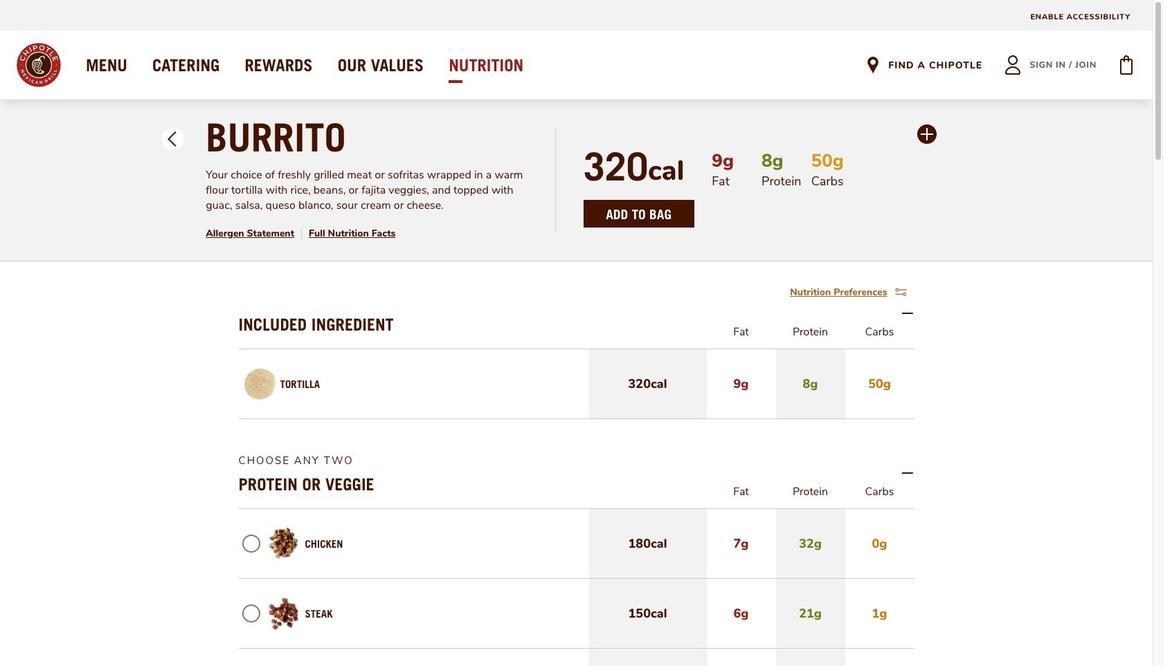 Task type: describe. For each thing, give the bounding box(es) containing it.
allergens symbol image
[[894, 283, 911, 297]]

1 deselect ingredient group image from the top
[[242, 535, 260, 553]]

toggle group image
[[902, 468, 913, 479]]

add to bag image
[[1110, 48, 1143, 82]]

toggle group image
[[902, 308, 913, 319]]

chipotle mexican grill image
[[17, 43, 61, 87]]



Task type: vqa. For each thing, say whether or not it's contained in the screenshot.
"sign in" icon
yes



Task type: locate. For each thing, give the bounding box(es) containing it.
find a chipotle image
[[865, 57, 882, 73]]

definition
[[584, 143, 648, 190], [712, 149, 734, 173], [762, 149, 784, 173], [811, 149, 844, 173], [648, 152, 684, 190], [206, 168, 531, 213], [589, 350, 707, 419], [707, 350, 776, 419], [776, 350, 845, 419], [845, 350, 914, 419], [589, 510, 707, 579], [707, 510, 776, 579], [776, 510, 845, 579], [845, 510, 914, 579], [589, 580, 707, 649], [707, 580, 776, 649], [776, 580, 845, 649], [845, 580, 914, 649], [589, 650, 707, 667], [707, 650, 776, 667], [776, 650, 845, 667], [845, 650, 914, 667]]

1 image
[[168, 138, 176, 147]]

0 vertical spatial deselect ingredient group image
[[242, 535, 260, 553]]

2 image
[[168, 132, 176, 140]]

1 vertical spatial deselect ingredient group image
[[242, 605, 260, 623]]

deselect ingredient group image
[[242, 535, 260, 553], [242, 605, 260, 623]]

2 deselect ingredient group image from the top
[[242, 605, 260, 623]]

heading
[[1030, 59, 1097, 71]]

sign in image
[[997, 48, 1030, 82]]



